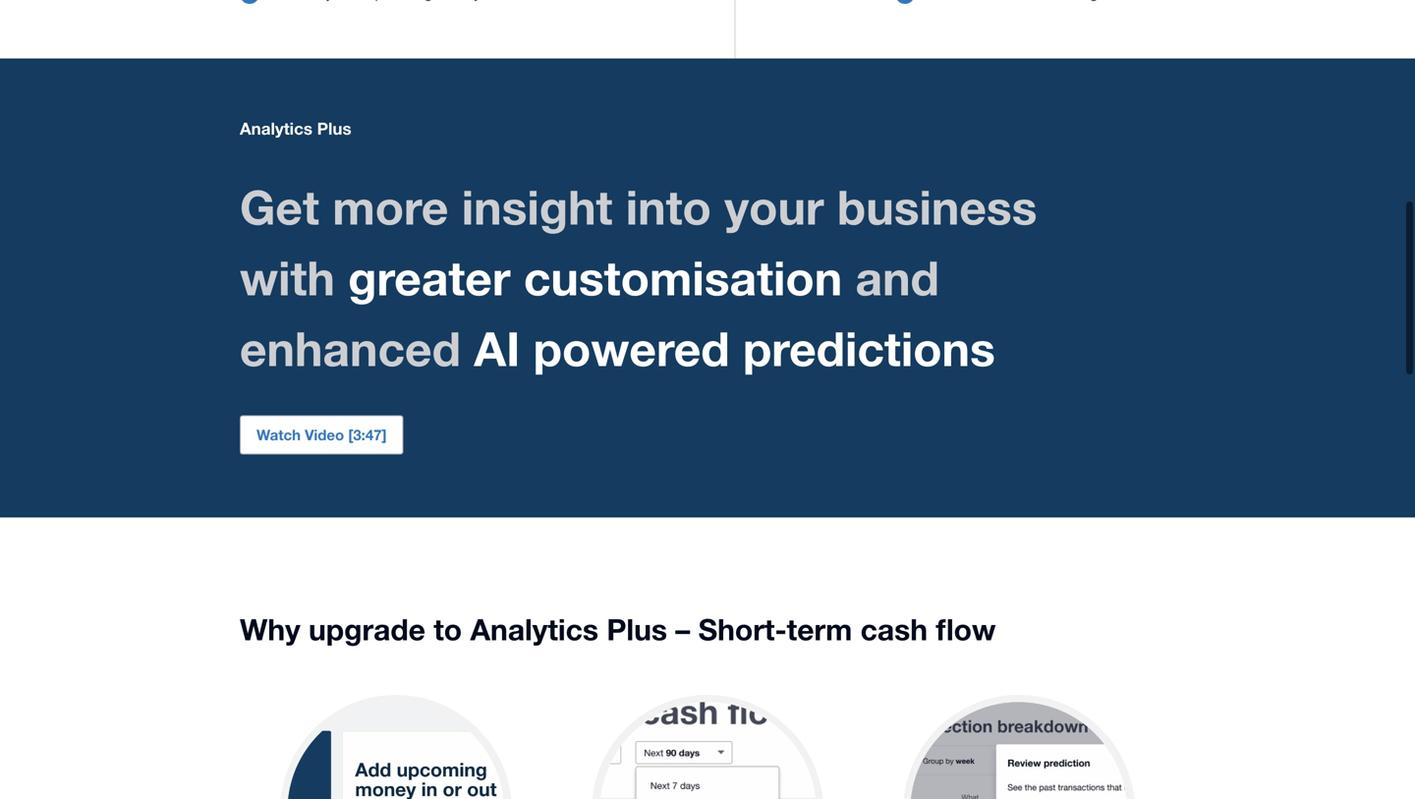 Task type: vqa. For each thing, say whether or not it's contained in the screenshot.
greater
yes



Task type: describe. For each thing, give the bounding box(es) containing it.
powered
[[533, 320, 730, 376]]

0 vertical spatial plus
[[317, 118, 352, 138]]

enhanced
[[240, 320, 461, 376]]

greater customisation
[[348, 249, 843, 306]]

cash
[[861, 612, 928, 647]]

with
[[240, 249, 335, 306]]

get more insight into your business
[[240, 178, 1038, 235]]

into
[[626, 178, 712, 235]]

business
[[838, 178, 1038, 235]]

get
[[240, 178, 319, 235]]

[3:47]
[[348, 426, 387, 444]]

why upgrade to analytics plus – short-term cash flow
[[240, 612, 996, 647]]

ai powered predictions
[[474, 320, 996, 376]]

ai
[[474, 320, 520, 376]]

–
[[676, 612, 690, 647]]



Task type: locate. For each thing, give the bounding box(es) containing it.
customisation
[[524, 249, 843, 306]]

watch
[[257, 426, 301, 444]]

greater
[[348, 249, 511, 306]]

your
[[725, 178, 824, 235]]

1 horizontal spatial plus
[[607, 612, 667, 647]]

plus left –
[[607, 612, 667, 647]]

predictions
[[743, 320, 996, 376]]

plus
[[317, 118, 352, 138], [607, 612, 667, 647]]

short-
[[699, 612, 787, 647]]

0 vertical spatial analytics
[[240, 118, 313, 138]]

to
[[434, 612, 462, 647]]

why
[[240, 612, 301, 647]]

0 horizontal spatial analytics
[[240, 118, 313, 138]]

1 horizontal spatial analytics
[[470, 612, 599, 647]]

more
[[332, 178, 449, 235]]

analytics right 'to'
[[470, 612, 599, 647]]

insight
[[462, 178, 613, 235]]

analytics up get
[[240, 118, 313, 138]]

analytics
[[240, 118, 313, 138], [470, 612, 599, 647]]

flow
[[936, 612, 996, 647]]

term
[[787, 612, 853, 647]]

analytics plus
[[240, 118, 352, 138]]

1 vertical spatial plus
[[607, 612, 667, 647]]

plus up get
[[317, 118, 352, 138]]

watch video [3:47] button
[[240, 415, 404, 454]]

upgrade
[[309, 612, 426, 647]]

and
[[856, 249, 940, 306]]

0 horizontal spatial plus
[[317, 118, 352, 138]]

1 vertical spatial analytics
[[470, 612, 599, 647]]

video
[[305, 426, 344, 444]]

watch video [3:47]
[[257, 426, 387, 444]]



